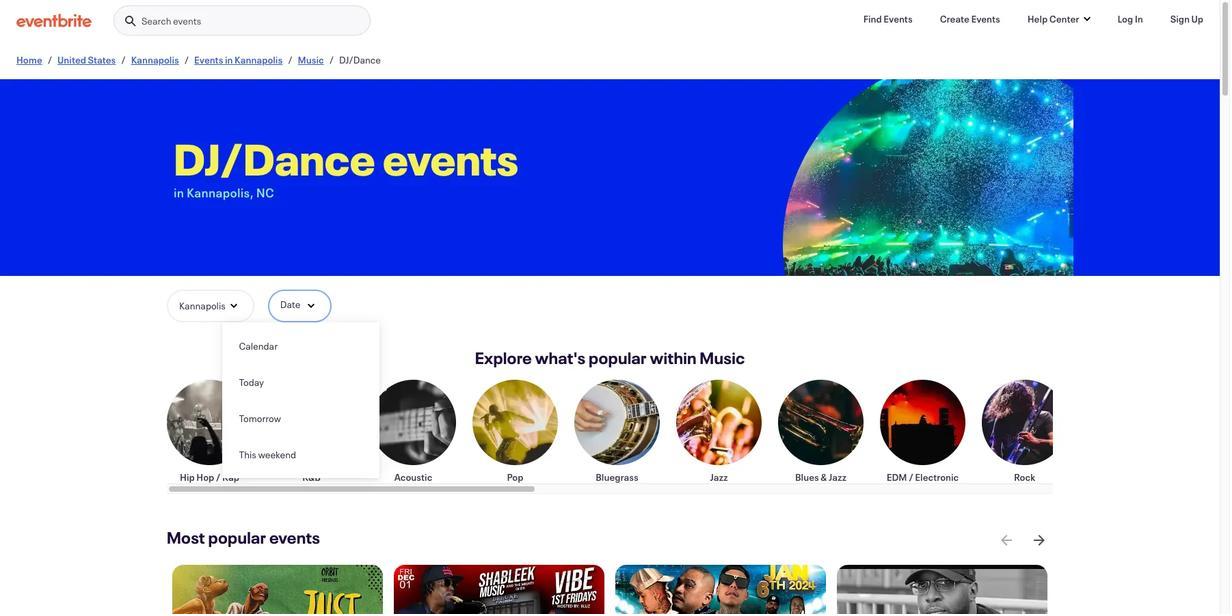 Task type: describe. For each thing, give the bounding box(es) containing it.
kannapolis button
[[167, 290, 254, 323]]

today button
[[223, 365, 380, 401]]

sign up
[[1171, 12, 1204, 25]]

r&b
[[302, 471, 321, 484]]

in inside dj/dance events in kannapolis, nc
[[174, 185, 184, 201]]

create events link
[[929, 5, 1011, 33]]

help
[[1028, 12, 1048, 25]]

log in
[[1118, 12, 1143, 25]]

find events link
[[853, 5, 924, 33]]

bluegrass
[[596, 471, 639, 484]]

sign up link
[[1160, 5, 1215, 33]]

blues
[[795, 471, 819, 484]]

eventbrite image
[[16, 14, 92, 27]]

create events
[[940, 12, 1000, 25]]

/ left the rap
[[216, 471, 221, 484]]

acoustic link
[[371, 380, 456, 484]]

help center
[[1028, 12, 1080, 25]]

within
[[650, 347, 697, 369]]

tomorrow button
[[223, 401, 380, 437]]

hip hop / rap
[[180, 471, 239, 484]]

1 horizontal spatial events
[[269, 527, 320, 549]]

2 jazz from the left
[[829, 471, 847, 484]]

menu containing calendar
[[223, 328, 380, 473]]

0 horizontal spatial kannapolis
[[131, 53, 179, 66]]

0 horizontal spatial events
[[194, 53, 223, 66]]

1 vertical spatial popular
[[208, 527, 266, 549]]

calendar
[[239, 340, 278, 353]]

/ right edm
[[909, 471, 914, 484]]

united states link
[[58, 53, 116, 66]]

rap
[[222, 471, 239, 484]]

search events button
[[114, 5, 371, 36]]

[object object] image
[[778, 79, 1074, 316]]

hip
[[180, 471, 195, 484]]

bluegrass link
[[575, 380, 660, 484]]

events in kannapolis link
[[194, 53, 283, 66]]

create
[[940, 12, 970, 25]]

1 jazz from the left
[[710, 471, 728, 484]]

pop link
[[473, 380, 558, 484]]

nc
[[256, 185, 274, 201]]

center
[[1050, 12, 1080, 25]]

0 vertical spatial music
[[298, 53, 324, 66]]

most
[[167, 527, 205, 549]]

dj/dance inside dj/dance events in kannapolis, nc
[[174, 130, 375, 187]]

home link
[[16, 53, 42, 66]]

united
[[58, 53, 86, 66]]

1 horizontal spatial popular
[[589, 347, 647, 369]]

0 vertical spatial dj/dance
[[339, 53, 381, 66]]

pop
[[507, 471, 524, 484]]

edm
[[887, 471, 907, 484]]



Task type: vqa. For each thing, say whether or not it's contained in the screenshot.
you inside the tap the event tags you would like to see more often than the others.
no



Task type: locate. For each thing, give the bounding box(es) containing it.
1 horizontal spatial kannapolis
[[179, 300, 226, 313]]

events for dj/dance
[[383, 130, 519, 187]]

most popular events
[[167, 527, 320, 549]]

music link
[[298, 53, 324, 66]]

0 horizontal spatial in
[[174, 185, 184, 201]]

up
[[1192, 12, 1204, 25]]

menu
[[223, 328, 380, 473]]

0 vertical spatial popular
[[589, 347, 647, 369]]

edm / electronic link
[[880, 380, 966, 484]]

kannapolis
[[131, 53, 179, 66], [235, 53, 283, 66], [179, 300, 226, 313]]

&
[[821, 471, 827, 484]]

tomorrow
[[239, 412, 281, 425]]

date button
[[268, 290, 332, 323]]

events for search
[[173, 14, 201, 27]]

/ right music link in the top left of the page
[[329, 53, 334, 66]]

rock
[[1014, 471, 1036, 484]]

log in link
[[1107, 5, 1154, 33]]

jazz link
[[676, 380, 762, 484]]

sign
[[1171, 12, 1190, 25]]

/
[[48, 53, 52, 66], [121, 53, 126, 66], [184, 53, 189, 66], [288, 53, 292, 66], [329, 53, 334, 66], [216, 471, 221, 484], [909, 471, 914, 484]]

home
[[16, 53, 42, 66]]

1 horizontal spatial jazz
[[829, 471, 847, 484]]

states
[[88, 53, 116, 66]]

events
[[884, 12, 913, 25], [972, 12, 1000, 25], [194, 53, 223, 66]]

this
[[239, 449, 256, 462]]

hip hop / rap link
[[167, 380, 252, 484]]

search
[[142, 14, 171, 27]]

date
[[280, 298, 301, 311]]

kannapolis link
[[131, 53, 179, 66]]

popular right "most"
[[208, 527, 266, 549]]

dj/dance
[[339, 53, 381, 66], [174, 130, 375, 187]]

popular
[[589, 347, 647, 369], [208, 527, 266, 549]]

blues & jazz
[[795, 471, 847, 484]]

2 horizontal spatial events
[[972, 12, 1000, 25]]

2 horizontal spatial events
[[383, 130, 519, 187]]

1 horizontal spatial music
[[700, 347, 745, 369]]

popular left within at bottom right
[[589, 347, 647, 369]]

weekend
[[258, 449, 296, 462]]

2 vertical spatial events
[[269, 527, 320, 549]]

hop
[[196, 471, 214, 484]]

kannapolis inside button
[[179, 300, 226, 313]]

in left kannapolis,
[[174, 185, 184, 201]]

music
[[298, 53, 324, 66], [700, 347, 745, 369]]

0 horizontal spatial music
[[298, 53, 324, 66]]

this weekend button
[[223, 437, 380, 473]]

kannapolis,
[[187, 185, 254, 201]]

events down search events button
[[194, 53, 223, 66]]

explore what's popular within music
[[475, 347, 745, 369]]

/ left music link in the top left of the page
[[288, 53, 292, 66]]

dj/dance events in kannapolis, nc
[[174, 130, 519, 201]]

arrow right chunky_svg image
[[1031, 533, 1048, 549]]

events for find events
[[884, 12, 913, 25]]

rock link
[[982, 380, 1068, 484]]

events right find
[[884, 12, 913, 25]]

r&b link
[[269, 380, 354, 484]]

0 horizontal spatial jazz
[[710, 471, 728, 484]]

this weekend
[[239, 449, 296, 462]]

acoustic
[[394, 471, 432, 484]]

1 vertical spatial events
[[383, 130, 519, 187]]

events inside dj/dance events in kannapolis, nc
[[383, 130, 519, 187]]

0 vertical spatial in
[[225, 53, 233, 66]]

/ right kannapolis link
[[184, 53, 189, 66]]

events right create
[[972, 12, 1000, 25]]

what's
[[535, 347, 586, 369]]

today
[[239, 376, 264, 389]]

0 horizontal spatial events
[[173, 14, 201, 27]]

events for create events
[[972, 12, 1000, 25]]

2 horizontal spatial kannapolis
[[235, 53, 283, 66]]

electronic
[[915, 471, 959, 484]]

explore
[[475, 347, 532, 369]]

1 vertical spatial in
[[174, 185, 184, 201]]

in
[[1135, 12, 1143, 25]]

log
[[1118, 12, 1133, 25]]

1 vertical spatial dj/dance
[[174, 130, 375, 187]]

1 horizontal spatial in
[[225, 53, 233, 66]]

arrow left chunky_svg image
[[999, 533, 1015, 549]]

find events
[[864, 12, 913, 25]]

events
[[173, 14, 201, 27], [383, 130, 519, 187], [269, 527, 320, 549]]

events inside search events button
[[173, 14, 201, 27]]

edm / electronic
[[887, 471, 959, 484]]

search events
[[142, 14, 201, 27]]

blues & jazz link
[[778, 380, 864, 484]]

/ right home link at the left
[[48, 53, 52, 66]]

1 vertical spatial music
[[700, 347, 745, 369]]

/ right 'states' at top
[[121, 53, 126, 66]]

calendar button
[[223, 328, 380, 365]]

1 horizontal spatial events
[[884, 12, 913, 25]]

home / united states / kannapolis / events in kannapolis / music / dj/dance
[[16, 53, 381, 66]]

find
[[864, 12, 882, 25]]

0 horizontal spatial popular
[[208, 527, 266, 549]]

jazz
[[710, 471, 728, 484], [829, 471, 847, 484]]

in down search events button
[[225, 53, 233, 66]]

0 vertical spatial events
[[173, 14, 201, 27]]

in
[[225, 53, 233, 66], [174, 185, 184, 201]]



